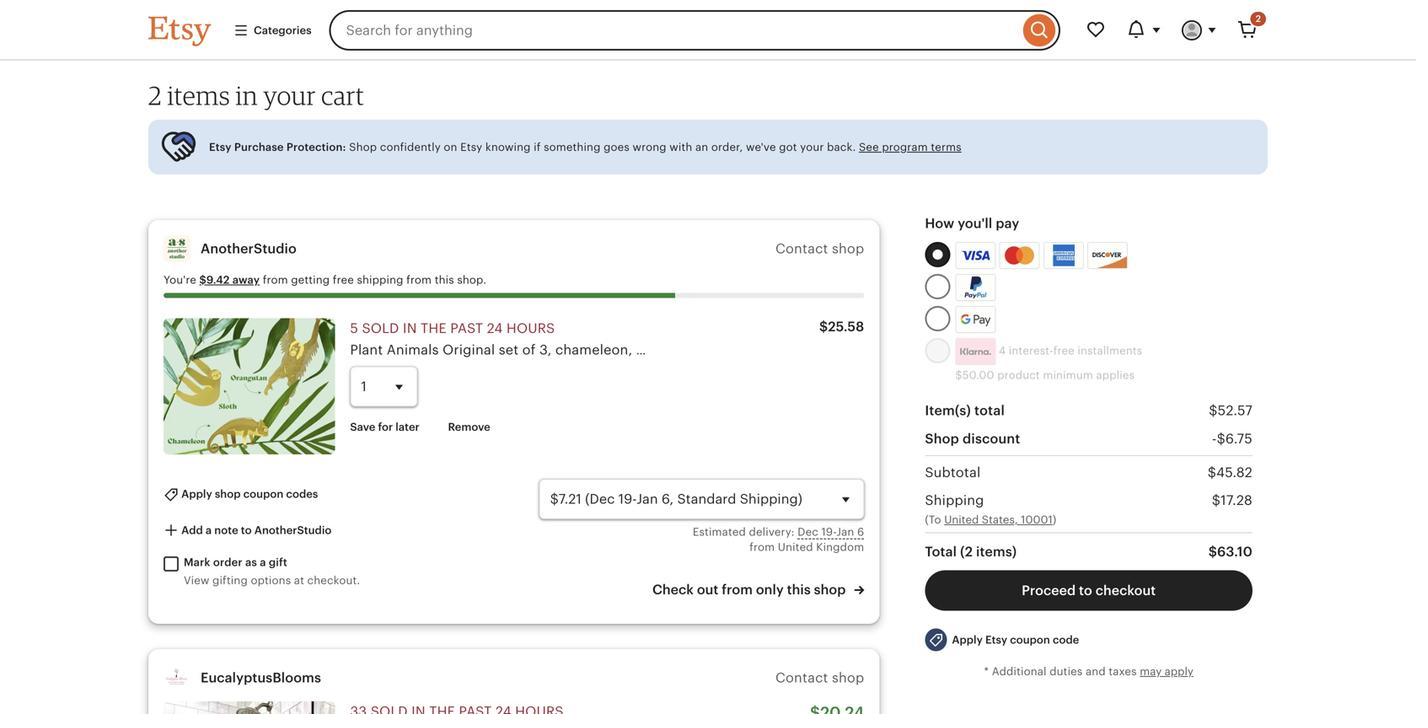 Task type: describe. For each thing, give the bounding box(es) containing it.
$ 45.82
[[1208, 465, 1253, 480]]

an
[[695, 141, 708, 153]]

hours
[[507, 321, 555, 336]]

$ for $ 17.28
[[1212, 493, 1221, 508]]

see
[[859, 141, 879, 153]]

$ 17.28
[[1212, 493, 1253, 508]]

states,
[[982, 513, 1018, 526]]

kingdom
[[816, 541, 864, 554]]

none search field inside categories banner
[[329, 10, 1060, 51]]

24
[[487, 321, 503, 336]]

taxes
[[1109, 665, 1137, 678]]

product
[[997, 369, 1040, 382]]

on
[[444, 141, 457, 153]]

to inside dropdown button
[[241, 524, 252, 537]]

shop discount
[[925, 431, 1020, 446]]

0 vertical spatial free
[[333, 274, 354, 286]]

1 horizontal spatial united
[[944, 513, 979, 526]]

program
[[882, 141, 928, 153]]

confidently
[[380, 141, 441, 153]]

discover image
[[1088, 245, 1129, 270]]

you'll
[[958, 216, 993, 231]]

trio,
[[772, 342, 799, 357]]

0 horizontal spatial etsy
[[209, 141, 231, 153]]

plant
[[350, 342, 383, 357]]

apply for apply etsy coupon code
[[952, 634, 983, 646]]

in for your
[[236, 80, 258, 111]]

animals
[[387, 342, 439, 357]]

view
[[184, 574, 209, 587]]

from right the away
[[263, 274, 288, 286]]

and inside 5 sold in the past 24 hours plant animals original set of 3, chameleon, sloth and orangutan trio, cute plant gift
[[672, 342, 697, 357]]

options
[[251, 574, 291, 587]]

save for later button
[[337, 412, 432, 442]]

note
[[214, 524, 238, 537]]

0 horizontal spatial shop
[[349, 141, 377, 153]]

checkout
[[1096, 583, 1156, 598]]

etsy inside dropdown button
[[985, 634, 1007, 646]]

mark order as a gift view gifting options at checkout.
[[184, 556, 360, 587]]

minimum
[[1043, 369, 1093, 382]]

apply etsy coupon code
[[952, 634, 1079, 646]]

proceed
[[1022, 583, 1076, 598]]

$ 25.58
[[819, 319, 864, 334]]

visa image
[[961, 248, 990, 263]]

contact for eucalyptusblooms
[[776, 670, 828, 685]]

apply shop coupon codes
[[179, 488, 318, 500]]

total
[[925, 544, 957, 559]]

for
[[378, 421, 393, 433]]

pay
[[996, 216, 1020, 231]]

1 horizontal spatial etsy
[[460, 141, 482, 153]]

check out from only this shop
[[652, 582, 849, 597]]

terms
[[931, 141, 962, 153]]

add
[[181, 524, 203, 537]]

plant animals original set of 3, chameleon, sloth and orangutan trio, cute plant gift link
[[350, 342, 895, 357]]

order,
[[711, 141, 743, 153]]

eucalyptusblooms image
[[164, 664, 191, 691]]

plant
[[835, 342, 869, 357]]

apply etsy coupon code button
[[912, 621, 1092, 659]]

add a note to anotherstudio button
[[151, 515, 344, 546]]

1 horizontal spatial free
[[1053, 344, 1075, 357]]

subtotal
[[925, 465, 981, 480]]

applies
[[1096, 369, 1135, 382]]

shipping
[[357, 274, 403, 286]]

25.58
[[828, 319, 864, 334]]

gifting
[[212, 574, 248, 587]]

may
[[1140, 665, 1162, 678]]

total (2 items)
[[925, 544, 1017, 559]]

apply for apply shop coupon codes
[[181, 488, 212, 500]]

contact shop for eucalyptusblooms
[[776, 670, 864, 685]]

plant animals original set of 3, chameleon, sloth and orangutan trio, cute plant gift image
[[164, 318, 335, 454]]

shipping
[[925, 493, 984, 508]]

2 for 2 items in your cart
[[148, 80, 162, 111]]

cart
[[321, 80, 364, 111]]

we've
[[746, 141, 776, 153]]

mark
[[184, 556, 210, 569]]

-
[[1212, 431, 1217, 446]]

1 vertical spatial and
[[1086, 665, 1106, 678]]

away
[[232, 274, 260, 286]]

52.57
[[1218, 403, 1253, 418]]

american express image
[[1046, 245, 1081, 267]]

item(s)
[[925, 403, 971, 418]]

purchase
[[234, 141, 284, 153]]

apply
[[1165, 665, 1194, 678]]

cute
[[802, 342, 832, 357]]

anotherstudio link
[[201, 241, 297, 256]]

see program terms link
[[859, 141, 962, 153]]

from right out
[[722, 582, 753, 597]]

coupon for shop
[[243, 488, 283, 500]]

order
[[213, 556, 243, 569]]

save
[[350, 421, 375, 433]]

*
[[984, 665, 989, 678]]

6
[[857, 526, 864, 538]]

2 link
[[1227, 10, 1268, 51]]

past
[[450, 321, 483, 336]]

check
[[652, 582, 694, 597]]

$ 52.57
[[1209, 403, 1253, 418]]

categories banner
[[118, 0, 1298, 61]]

contact shop button for eucalyptusblooms
[[776, 670, 864, 685]]

shop.
[[457, 274, 487, 286]]

0 vertical spatial anotherstudio
[[201, 241, 297, 256]]

$ for $ 63.10
[[1209, 544, 1217, 559]]

proceed to checkout button
[[925, 570, 1253, 611]]

back.
[[827, 141, 856, 153]]

contact for anotherstudio
[[776, 241, 828, 256]]

(to
[[925, 513, 941, 526]]

save for later
[[350, 421, 420, 433]]

if
[[534, 141, 541, 153]]

5 sold in the past 24 hours plant animals original set of 3, chameleon, sloth and orangutan trio, cute plant gift
[[350, 321, 895, 357]]



Task type: locate. For each thing, give the bounding box(es) containing it.
google pay image
[[956, 307, 995, 332]]

in inside 5 sold in the past 24 hours plant animals original set of 3, chameleon, sloth and orangutan trio, cute plant gift
[[403, 321, 417, 336]]

0 horizontal spatial and
[[672, 342, 697, 357]]

may apply button
[[1140, 664, 1194, 679]]

0 horizontal spatial gift
[[269, 556, 287, 569]]

10001
[[1021, 513, 1053, 526]]

goes
[[604, 141, 630, 153]]

0 vertical spatial shop
[[349, 141, 377, 153]]

a right as on the bottom left of page
[[260, 556, 266, 569]]

with
[[670, 141, 692, 153]]

shop right protection: in the top of the page
[[349, 141, 377, 153]]

united down the dec
[[778, 541, 813, 554]]

1 horizontal spatial apply
[[952, 634, 983, 646]]

1 horizontal spatial coupon
[[1010, 634, 1050, 646]]

0 horizontal spatial apply
[[181, 488, 212, 500]]

0 horizontal spatial 2
[[148, 80, 162, 111]]

united down shipping
[[944, 513, 979, 526]]

a inside mark order as a gift view gifting options at checkout.
[[260, 556, 266, 569]]

and left taxes
[[1086, 665, 1106, 678]]

1 horizontal spatial in
[[403, 321, 417, 336]]

$ for $ 25.58
[[819, 319, 828, 334]]

6.75
[[1226, 431, 1253, 446]]

$ for $ 52.57
[[1209, 403, 1218, 418]]

2 items in your cart
[[148, 80, 364, 111]]

0 vertical spatial this
[[435, 274, 454, 286]]

0 horizontal spatial free
[[333, 274, 354, 286]]

1 vertical spatial contact
[[776, 670, 828, 685]]

a
[[206, 524, 212, 537], [260, 556, 266, 569]]

something
[[544, 141, 601, 153]]

0 horizontal spatial in
[[236, 80, 258, 111]]

shop down item(s)
[[925, 431, 959, 446]]

your left cart
[[263, 80, 316, 111]]

code
[[1053, 634, 1079, 646]]

eucalyptusblooms link
[[201, 670, 321, 685]]

2 contact shop button from the top
[[776, 670, 864, 685]]

$ 63.10
[[1209, 544, 1253, 559]]

remove button
[[435, 412, 503, 442]]

1 contact shop from the top
[[776, 241, 864, 256]]

in right items on the top
[[236, 80, 258, 111]]

$ down -
[[1208, 465, 1216, 480]]

5
[[350, 321, 358, 336]]

gift inside mark order as a gift view gifting options at checkout.
[[269, 556, 287, 569]]

(to united states, 10001 )
[[925, 513, 1056, 526]]

anotherstudio down codes
[[254, 524, 332, 537]]

remove
[[448, 421, 490, 433]]

0 vertical spatial united
[[944, 513, 979, 526]]

coupon
[[243, 488, 283, 500], [1010, 634, 1050, 646]]

$50.00 product minimum applies
[[955, 369, 1135, 382]]

united inside estimated delivery: dec 19-jan 6 from united kingdom
[[778, 541, 813, 554]]

this right only at the bottom
[[787, 582, 811, 597]]

and right sloth
[[672, 342, 697, 357]]

0 horizontal spatial to
[[241, 524, 252, 537]]

1 vertical spatial shop
[[925, 431, 959, 446]]

0 vertical spatial 2
[[1256, 13, 1261, 24]]

contact shop button
[[776, 241, 864, 256], [776, 670, 864, 685]]

coupon inside dropdown button
[[243, 488, 283, 500]]

pay in 4 installments image
[[955, 338, 996, 365]]

0 vertical spatial your
[[263, 80, 316, 111]]

45.82
[[1216, 465, 1253, 480]]

free up minimum
[[1053, 344, 1075, 357]]

19-
[[822, 526, 837, 538]]

9.42
[[206, 274, 230, 286]]

coupon for etsy
[[1010, 634, 1050, 646]]

1 vertical spatial gift
[[269, 556, 287, 569]]

1 vertical spatial united
[[778, 541, 813, 554]]

apply
[[181, 488, 212, 500], [952, 634, 983, 646]]

duties
[[1050, 665, 1083, 678]]

2 contact shop from the top
[[776, 670, 864, 685]]

1 horizontal spatial your
[[800, 141, 824, 153]]

apply inside apply shop coupon codes dropdown button
[[181, 488, 212, 500]]

0 vertical spatial and
[[672, 342, 697, 357]]

wrong
[[633, 141, 667, 153]]

shop inside dropdown button
[[215, 488, 241, 500]]

1 horizontal spatial shop
[[925, 431, 959, 446]]

1 horizontal spatial 2
[[1256, 13, 1261, 24]]

$ down '$ 52.57'
[[1217, 431, 1226, 446]]

contact shop
[[776, 241, 864, 256], [776, 670, 864, 685]]

in for the
[[403, 321, 417, 336]]

etsy left 'purchase'
[[209, 141, 231, 153]]

0 vertical spatial contact shop button
[[776, 241, 864, 256]]

out
[[697, 582, 719, 597]]

)
[[1053, 513, 1056, 526]]

2 inside categories banner
[[1256, 13, 1261, 24]]

None search field
[[329, 10, 1060, 51]]

checkout.
[[307, 574, 360, 587]]

free
[[333, 274, 354, 286], [1053, 344, 1075, 357]]

Search for anything text field
[[329, 10, 1019, 51]]

to right note
[[241, 524, 252, 537]]

$ right you're
[[199, 274, 206, 286]]

how
[[925, 216, 954, 231]]

contact shop button for anotherstudio
[[776, 241, 864, 256]]

$ up -
[[1209, 403, 1218, 418]]

at
[[294, 574, 304, 587]]

this left shop.
[[435, 274, 454, 286]]

anotherstudio inside dropdown button
[[254, 524, 332, 537]]

1 vertical spatial in
[[403, 321, 417, 336]]

2 horizontal spatial etsy
[[985, 634, 1007, 646]]

dec
[[798, 526, 819, 538]]

1 vertical spatial 2
[[148, 80, 162, 111]]

$ up "cute"
[[819, 319, 828, 334]]

how you'll pay
[[925, 216, 1020, 231]]

from down delivery:
[[750, 541, 775, 554]]

0 vertical spatial gift
[[873, 342, 895, 357]]

gift inside 5 sold in the past 24 hours plant animals original set of 3, chameleon, sloth and orangutan trio, cute plant gift
[[873, 342, 895, 357]]

0 vertical spatial apply
[[181, 488, 212, 500]]

1 contact shop button from the top
[[776, 241, 864, 256]]

1 vertical spatial to
[[1079, 583, 1092, 598]]

set
[[499, 342, 519, 357]]

apply shop coupon codes button
[[151, 479, 331, 510]]

0 vertical spatial in
[[236, 80, 258, 111]]

contact
[[776, 241, 828, 256], [776, 670, 828, 685]]

etsy up *
[[985, 634, 1007, 646]]

to right proceed
[[1079, 583, 1092, 598]]

additional
[[992, 665, 1047, 678]]

coupon inside dropdown button
[[1010, 634, 1050, 646]]

(2
[[960, 544, 973, 559]]

3,
[[539, 342, 552, 357]]

of
[[522, 342, 536, 357]]

etsy
[[209, 141, 231, 153], [460, 141, 482, 153], [985, 634, 1007, 646]]

interest-
[[1009, 344, 1054, 357]]

shop
[[832, 241, 864, 256], [215, 488, 241, 500], [814, 582, 846, 597], [832, 670, 864, 685]]

1 vertical spatial this
[[787, 582, 811, 597]]

1 horizontal spatial this
[[787, 582, 811, 597]]

1 horizontal spatial to
[[1079, 583, 1092, 598]]

only
[[756, 582, 784, 597]]

4 interest-free installments
[[996, 344, 1142, 357]]

anotherstudio image
[[164, 235, 191, 262]]

1 vertical spatial your
[[800, 141, 824, 153]]

0 horizontal spatial a
[[206, 524, 212, 537]]

0 horizontal spatial coupon
[[243, 488, 283, 500]]

1 horizontal spatial and
[[1086, 665, 1106, 678]]

1 vertical spatial a
[[260, 556, 266, 569]]

eucalyptusblooms
[[201, 670, 321, 685]]

to inside button
[[1079, 583, 1092, 598]]

later
[[396, 421, 420, 433]]

united states, 10001 button
[[944, 512, 1053, 527]]

0 vertical spatial contact
[[776, 241, 828, 256]]

total
[[974, 403, 1005, 418]]

1 vertical spatial coupon
[[1010, 634, 1050, 646]]

the
[[421, 321, 447, 336]]

you're $ 9.42 away from getting free shipping from this shop.
[[164, 274, 487, 286]]

a inside add a note to anotherstudio dropdown button
[[206, 524, 212, 537]]

knowing
[[485, 141, 531, 153]]

proceed to checkout
[[1022, 583, 1156, 598]]

1 vertical spatial free
[[1053, 344, 1075, 357]]

mastercard image
[[1002, 245, 1037, 267]]

as
[[245, 556, 257, 569]]

$ down "$ 45.82"
[[1212, 493, 1221, 508]]

0 vertical spatial contact shop
[[776, 241, 864, 256]]

1 horizontal spatial a
[[260, 556, 266, 569]]

0 horizontal spatial this
[[435, 274, 454, 286]]

gift
[[873, 342, 895, 357], [269, 556, 287, 569]]

gift right plant
[[873, 342, 895, 357]]

1 horizontal spatial gift
[[873, 342, 895, 357]]

a right add
[[206, 524, 212, 537]]

anotherstudio up the away
[[201, 241, 297, 256]]

this
[[435, 274, 454, 286], [787, 582, 811, 597]]

coupon up add a note to anotherstudio
[[243, 488, 283, 500]]

united
[[944, 513, 979, 526], [778, 541, 813, 554]]

0 horizontal spatial united
[[778, 541, 813, 554]]

dec 19-jan 6 link
[[798, 526, 864, 538]]

1 vertical spatial apply
[[952, 634, 983, 646]]

free right getting
[[333, 274, 354, 286]]

delivery:
[[749, 526, 795, 538]]

$50.00
[[955, 369, 994, 382]]

1 vertical spatial anotherstudio
[[254, 524, 332, 537]]

your
[[263, 80, 316, 111], [800, 141, 824, 153]]

0 vertical spatial a
[[206, 524, 212, 537]]

apply inside apply etsy coupon code dropdown button
[[952, 634, 983, 646]]

getting
[[291, 274, 330, 286]]

* additional duties and taxes may apply
[[984, 665, 1194, 678]]

categories
[[254, 24, 312, 37]]

from
[[263, 274, 288, 286], [406, 274, 432, 286], [750, 541, 775, 554], [722, 582, 753, 597]]

$ for $ 45.82
[[1208, 465, 1216, 480]]

0 vertical spatial coupon
[[243, 488, 283, 500]]

coupon up additional at the bottom right
[[1010, 634, 1050, 646]]

protection:
[[287, 141, 346, 153]]

2 contact from the top
[[776, 670, 828, 685]]

sloth
[[636, 342, 669, 357]]

63.10
[[1217, 544, 1253, 559]]

1 vertical spatial contact shop
[[776, 670, 864, 685]]

1 contact from the top
[[776, 241, 828, 256]]

paypal image
[[958, 277, 993, 299]]

from right shipping
[[406, 274, 432, 286]]

gift up options
[[269, 556, 287, 569]]

in up animals
[[403, 321, 417, 336]]

0 horizontal spatial your
[[263, 80, 316, 111]]

0 vertical spatial to
[[241, 524, 252, 537]]

you're
[[164, 274, 196, 286]]

etsy right on
[[460, 141, 482, 153]]

1 vertical spatial contact shop button
[[776, 670, 864, 685]]

from inside estimated delivery: dec 19-jan 6 from united kingdom
[[750, 541, 775, 554]]

contact shop for anotherstudio
[[776, 241, 864, 256]]

chameleon,
[[555, 342, 633, 357]]

2 for 2
[[1256, 13, 1261, 24]]

your right got
[[800, 141, 824, 153]]

$ down $ 17.28
[[1209, 544, 1217, 559]]



Task type: vqa. For each thing, say whether or not it's contained in the screenshot.
HOW YOU'LL PAY
yes



